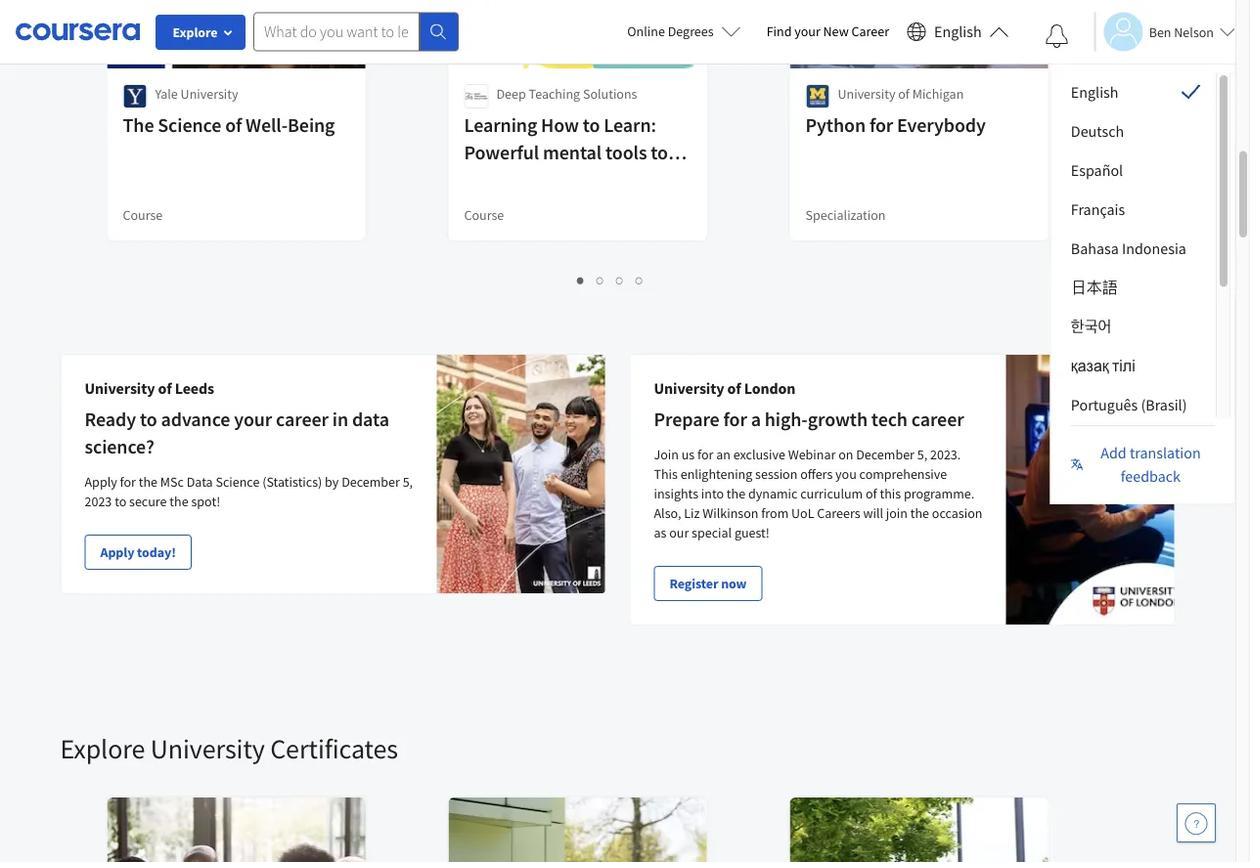 Task type: locate. For each thing, give the bounding box(es) containing it.
you
[[505, 168, 536, 192], [836, 466, 857, 483]]

deutsch
[[1071, 121, 1124, 141]]

online
[[627, 23, 665, 40]]

wilkinson
[[703, 505, 759, 522]]

2023.
[[930, 446, 961, 464]]

1 vertical spatial your
[[234, 407, 272, 432]]

0 horizontal spatial career
[[276, 407, 329, 432]]

to right how
[[583, 113, 600, 137]]

1 vertical spatial you
[[836, 466, 857, 483]]

2 course from the left
[[464, 206, 504, 224]]

university up ready
[[85, 379, 155, 398]]

1 course from the left
[[123, 206, 163, 224]]

0 vertical spatial you
[[505, 168, 536, 192]]

find
[[767, 23, 792, 40]]

0 horizontal spatial your
[[234, 407, 272, 432]]

0 horizontal spatial december
[[342, 473, 400, 491]]

msc
[[160, 473, 184, 491]]

0 vertical spatial apply
[[85, 473, 117, 491]]

comprehensive
[[859, 466, 947, 483]]

español
[[1071, 160, 1123, 180]]

also,
[[654, 505, 681, 522]]

to
[[583, 113, 600, 137], [651, 140, 668, 165], [140, 407, 157, 432], [115, 493, 126, 511]]

programme.
[[904, 485, 975, 503]]

science up spot!
[[216, 473, 260, 491]]

of for university of london prepare for a high-growth tech career
[[727, 379, 741, 398]]

university of michigan image
[[806, 84, 830, 109]]

new
[[823, 23, 849, 40]]

1 vertical spatial apply
[[100, 544, 134, 562]]

yale university
[[155, 85, 238, 103]]

explore inside popup button
[[173, 23, 218, 41]]

ben
[[1149, 23, 1172, 41]]

next slide image
[[1136, 29, 1183, 76]]

5, inside join us for an exclusive webinar on december 5, 2023. this enlightening session offers you comprehensive insights into the dynamic curriculum of this programme. also, liz wilkinson from uol careers will join the occasion as our special guest!
[[917, 446, 928, 464]]

growth
[[808, 407, 868, 432]]

insights
[[654, 485, 699, 503]]

apply up 2023
[[85, 473, 117, 491]]

of up python for everybody
[[898, 85, 910, 103]]

1 vertical spatial 5,
[[403, 473, 413, 491]]

english button
[[899, 0, 1017, 64], [1055, 72, 1216, 112]]

0 vertical spatial 5,
[[917, 446, 928, 464]]

for left a
[[723, 407, 747, 432]]

now
[[721, 575, 747, 593]]

deutsch button
[[1055, 112, 1216, 151]]

apply inside apply for the msc data science (statistics) by december 5, 2023 to secure the spot!
[[85, 473, 117, 491]]

your right the advance
[[234, 407, 272, 432]]

the up wilkinson
[[727, 485, 746, 503]]

leading innovation with creativity university certificate university certificate by hec paris, image
[[107, 798, 366, 863]]

course down help
[[464, 206, 504, 224]]

apply
[[85, 473, 117, 491], [100, 544, 134, 562]]

course down "the" on the left
[[123, 206, 163, 224]]

for up secure at left bottom
[[120, 473, 136, 491]]

career left 'in'
[[276, 407, 329, 432]]

1 horizontal spatial course
[[464, 206, 504, 224]]

explore button
[[156, 15, 246, 50]]

apply for the msc data science (statistics) by december 5, 2023 to secure the spot!
[[85, 473, 413, 511]]

december right the by
[[342, 473, 400, 491]]

0 vertical spatial explore
[[173, 23, 218, 41]]

leeds
[[175, 379, 214, 398]]

your right 'find' at top right
[[795, 23, 821, 40]]

yale university image
[[123, 84, 147, 109]]

how
[[541, 113, 579, 137]]

the right the join at the bottom right of page
[[911, 505, 929, 522]]

everybody
[[897, 113, 986, 137]]

1 career from the left
[[276, 407, 329, 432]]

1 vertical spatial december
[[342, 473, 400, 491]]

0 horizontal spatial english button
[[899, 0, 1017, 64]]

university for university of michigan
[[838, 85, 896, 103]]

1 horizontal spatial your
[[795, 23, 821, 40]]

apply for apply for the msc data science (statistics) by december 5, 2023 to secure the spot!
[[85, 473, 117, 491]]

career up 2023.
[[912, 407, 964, 432]]

of inside university of london prepare for a high-growth tech career
[[727, 379, 741, 398]]

english button for español button
[[1055, 72, 1216, 112]]

list
[[109, 268, 1112, 291]]

for right the us
[[698, 446, 714, 464]]

1 vertical spatial english
[[1071, 82, 1118, 102]]

1 vertical spatial english button
[[1055, 72, 1216, 112]]

english button up michigan
[[899, 0, 1017, 64]]

1 horizontal spatial career
[[912, 407, 964, 432]]

december
[[856, 446, 915, 464], [342, 473, 400, 491]]

science
[[158, 113, 221, 137], [216, 473, 260, 491]]

apply today!
[[100, 544, 176, 562]]

to right tools
[[651, 140, 668, 165]]

a
[[751, 407, 761, 432]]

december up comprehensive
[[856, 446, 915, 464]]

offers
[[800, 466, 833, 483]]

apply left the today!
[[100, 544, 134, 562]]

coursera image
[[16, 16, 140, 47]]

to inside university of leeds ready to advance your career in data science?
[[140, 407, 157, 432]]

you down powerful at top left
[[505, 168, 536, 192]]

register
[[670, 575, 719, 593]]

None search field
[[253, 12, 459, 51]]

english up the deutsch
[[1071, 82, 1118, 102]]

course for learning how to learn: powerful mental tools to help you master tough subjects
[[464, 206, 504, 224]]

português (brasil) button
[[1055, 385, 1216, 425]]

subjects
[[464, 195, 533, 220]]

well-
[[246, 113, 288, 137]]

1 vertical spatial science
[[216, 473, 260, 491]]

5, inside apply for the msc data science (statistics) by december 5, 2023 to secure the spot!
[[403, 473, 413, 491]]

career
[[276, 407, 329, 432], [912, 407, 964, 432]]

university up prepare
[[654, 379, 724, 398]]

university up python for everybody
[[838, 85, 896, 103]]

prepare for a high-growth tech career link
[[654, 407, 964, 432]]

our
[[669, 524, 689, 542]]

0 vertical spatial english
[[934, 22, 982, 42]]

1 horizontal spatial english button
[[1055, 72, 1216, 112]]

of inside university of leeds ready to advance your career in data science?
[[158, 379, 172, 398]]

join
[[654, 446, 679, 464]]

日本語 button
[[1055, 268, 1216, 307]]

for down university of michigan
[[870, 113, 893, 137]]

uol
[[791, 505, 814, 522]]

you down on
[[836, 466, 857, 483]]

қазақ тілі
[[1071, 356, 1135, 376]]

english
[[934, 22, 982, 42], [1071, 82, 1118, 102]]

science inside apply for the msc data science (statistics) by december 5, 2023 to secure the spot!
[[216, 473, 260, 491]]

of left this
[[866, 485, 877, 503]]

liz
[[684, 505, 700, 522]]

1 vertical spatial explore
[[60, 732, 145, 766]]

university inside university of leeds ready to advance your career in data science?
[[85, 379, 155, 398]]

career inside university of leeds ready to advance your career in data science?
[[276, 407, 329, 432]]

explore for explore
[[173, 23, 218, 41]]

english button for ben nelson popup button
[[899, 0, 1017, 64]]

5, left 2023.
[[917, 446, 928, 464]]

add translation feedback
[[1101, 443, 1201, 486]]

5, right the by
[[403, 473, 413, 491]]

1 horizontal spatial december
[[856, 446, 915, 464]]

0 vertical spatial english button
[[899, 0, 1017, 64]]

you inside join us for an exclusive webinar on december 5, 2023. this enlightening session offers you comprehensive insights into the dynamic curriculum of this programme. also, liz wilkinson from uol careers will join the occasion as our special guest!
[[836, 466, 857, 483]]

the
[[139, 473, 158, 491], [727, 485, 746, 503], [170, 493, 188, 511], [911, 505, 929, 522]]

2 career from the left
[[912, 407, 964, 432]]

english inside menu
[[1071, 82, 1118, 102]]

of
[[898, 85, 910, 103], [225, 113, 242, 137], [158, 379, 172, 398], [727, 379, 741, 398], [866, 485, 877, 503]]

university of michigan
[[838, 85, 964, 103]]

university inside university of london prepare for a high-growth tech career
[[654, 379, 724, 398]]

1 horizontal spatial you
[[836, 466, 857, 483]]

1 horizontal spatial explore
[[173, 23, 218, 41]]

1 horizontal spatial 5,
[[917, 446, 928, 464]]

data
[[352, 407, 389, 432]]

0 vertical spatial december
[[856, 446, 915, 464]]

to right ready
[[140, 407, 157, 432]]

secure
[[129, 493, 167, 511]]

english button up the deutsch
[[1055, 72, 1216, 112]]

português
[[1071, 395, 1137, 415]]

0 horizontal spatial 5,
[[403, 473, 413, 491]]

master
[[540, 168, 598, 192]]

of left leeds
[[158, 379, 172, 398]]

to right 2023
[[115, 493, 126, 511]]

of for university of leeds ready to advance your career in data science?
[[158, 379, 172, 398]]

learn:
[[604, 113, 656, 137]]

bahasa
[[1071, 239, 1119, 258]]

for inside apply for the msc data science (statistics) by december 5, 2023 to secure the spot!
[[120, 473, 136, 491]]

1 horizontal spatial english
[[1071, 82, 1118, 102]]

(brasil)
[[1141, 395, 1187, 415]]

the
[[123, 113, 154, 137]]

science down yale university
[[158, 113, 221, 137]]

your
[[795, 23, 821, 40], [234, 407, 272, 432]]

of left the london
[[727, 379, 741, 398]]

being
[[288, 113, 335, 137]]

bahasa indonesia
[[1071, 239, 1186, 258]]

français button
[[1055, 190, 1216, 229]]

specialization
[[806, 206, 886, 224]]

english up michigan
[[934, 22, 982, 42]]

0 horizontal spatial course
[[123, 206, 163, 224]]

0 vertical spatial science
[[158, 113, 221, 137]]

0 horizontal spatial explore
[[60, 732, 145, 766]]

0 horizontal spatial you
[[505, 168, 536, 192]]



Task type: describe. For each thing, give the bounding box(es) containing it.
solutions
[[583, 85, 637, 103]]

apply for apply today!
[[100, 544, 134, 562]]

course for the science of well-being
[[123, 206, 163, 224]]

қазақ
[[1071, 356, 1109, 376]]

3 button
[[610, 268, 630, 291]]

0 vertical spatial your
[[795, 23, 821, 40]]

tech
[[872, 407, 908, 432]]

by
[[325, 473, 339, 491]]

december inside join us for an exclusive webinar on december 5, 2023. this enlightening session offers you comprehensive insights into the dynamic curriculum of this programme. also, liz wilkinson from uol careers will join the occasion as our special guest!
[[856, 446, 915, 464]]

from
[[761, 505, 789, 522]]

python
[[806, 113, 866, 137]]

data
[[187, 473, 213, 491]]

trust based leadership university certificate university certificate by hec paris, image
[[790, 798, 1049, 863]]

2 button
[[591, 268, 610, 291]]

the up secure at left bottom
[[139, 473, 158, 491]]

0 horizontal spatial english
[[934, 22, 982, 42]]

한국어 button
[[1055, 307, 1216, 346]]

to inside apply for the msc data science (statistics) by december 5, 2023 to secure the spot!
[[115, 493, 126, 511]]

join
[[886, 505, 908, 522]]

한국어
[[1071, 317, 1111, 337]]

join us for an exclusive webinar on december 5, 2023. this enlightening session offers you comprehensive insights into the dynamic curriculum of this programme. also, liz wilkinson from uol careers will join the occasion as our special guest!
[[654, 446, 983, 542]]

show notifications image
[[1045, 24, 1069, 48]]

the science of well-being
[[123, 113, 335, 137]]

your inside university of leeds ready to advance your career in data science?
[[234, 407, 272, 432]]

español button
[[1055, 151, 1216, 190]]

deep
[[496, 85, 526, 103]]

this
[[880, 485, 901, 503]]

python for everybody
[[806, 113, 986, 137]]

tools
[[606, 140, 647, 165]]

university of leeds ready to advance your career in data science?
[[85, 379, 389, 459]]

find your new career link
[[757, 20, 899, 44]]

add translation feedback button
[[1063, 433, 1223, 496]]

advance
[[161, 407, 230, 432]]

indonesia
[[1122, 239, 1186, 258]]

português (brasil)
[[1071, 395, 1187, 415]]

teaching
[[529, 85, 580, 103]]

2
[[597, 270, 605, 289]]

mental
[[543, 140, 602, 165]]

us
[[682, 446, 695, 464]]

ready
[[85, 407, 136, 432]]

in
[[332, 407, 348, 432]]

occasion
[[932, 505, 983, 522]]

university up leading innovation with creativity university certificate university certificate by hec paris, image
[[151, 732, 265, 766]]

university for university of london prepare for a high-growth tech career
[[654, 379, 724, 398]]

2023
[[85, 493, 112, 511]]

high-
[[765, 407, 808, 432]]

ben nelson
[[1149, 23, 1214, 41]]

learning
[[464, 113, 537, 137]]

special
[[692, 524, 732, 542]]

apply today! link
[[85, 535, 192, 570]]

deep teaching solutions image
[[464, 84, 489, 109]]

ben nelson button
[[1094, 12, 1236, 51]]

career inside university of london prepare for a high-growth tech career
[[912, 407, 964, 432]]

you inside learning how to learn: powerful mental tools to help you master tough subjects
[[505, 168, 536, 192]]

university for university of leeds ready to advance your career in data science?
[[85, 379, 155, 398]]

of left well-
[[225, 113, 242, 137]]

enlightening
[[681, 466, 753, 483]]

spot!
[[191, 493, 220, 511]]

explore for explore university certificates
[[60, 732, 145, 766]]

on
[[839, 446, 853, 464]]

bahasa indonesia button
[[1055, 229, 1216, 268]]

3
[[616, 270, 624, 289]]

tough
[[601, 168, 650, 192]]

What do you want to learn? text field
[[253, 12, 420, 51]]

science?
[[85, 435, 154, 459]]

online degrees
[[627, 23, 714, 40]]

register now
[[670, 575, 747, 593]]

degrees
[[668, 23, 714, 40]]

register now link
[[654, 566, 762, 602]]

careers
[[817, 505, 860, 522]]

december inside apply for the msc data science (statistics) by december 5, 2023 to secure the spot!
[[342, 473, 400, 491]]

feedback
[[1121, 466, 1181, 486]]

into
[[701, 485, 724, 503]]

certificates
[[270, 732, 398, 766]]

innovation management & entrepreneurship university certificate university certificate by hec paris, image
[[449, 798, 708, 863]]

english menu
[[1055, 72, 1231, 425]]

as
[[654, 524, 667, 542]]

exclusive
[[733, 446, 785, 464]]

of inside join us for an exclusive webinar on december 5, 2023. this enlightening session offers you comprehensive insights into the dynamic curriculum of this programme. also, liz wilkinson from uol careers will join the occasion as our special guest!
[[866, 485, 877, 503]]

michigan
[[912, 85, 964, 103]]

add
[[1101, 443, 1127, 463]]

for inside university of london prepare for a high-growth tech career
[[723, 407, 747, 432]]

list containing 1
[[109, 268, 1112, 291]]

powerful
[[464, 140, 539, 165]]

learning how to learn: powerful mental tools to help you master tough subjects
[[464, 113, 668, 220]]

ready to advance your career in data science? link
[[85, 407, 389, 459]]

today!
[[137, 544, 176, 562]]

session
[[755, 466, 798, 483]]

қазақ тілі button
[[1055, 346, 1216, 385]]

(statistics)
[[262, 473, 322, 491]]

webinar
[[788, 446, 836, 464]]

of for university of michigan
[[898, 85, 910, 103]]

the down msc
[[170, 493, 188, 511]]

français
[[1071, 200, 1125, 219]]

university up the science of well-being
[[181, 85, 238, 103]]

london
[[744, 379, 796, 398]]

for inside join us for an exclusive webinar on december 5, 2023. this enlightening session offers you comprehensive insights into the dynamic curriculum of this programme. also, liz wilkinson from uol careers will join the occasion as our special guest!
[[698, 446, 714, 464]]

4
[[636, 270, 644, 289]]

help center image
[[1185, 812, 1208, 835]]

university of london prepare for a high-growth tech career
[[654, 379, 964, 432]]

curriculum
[[800, 485, 863, 503]]

guest!
[[735, 524, 770, 542]]

this
[[654, 466, 678, 483]]

explore university certificates carousel element
[[60, 673, 1250, 863]]



Task type: vqa. For each thing, say whether or not it's contained in the screenshot.
topmost Explore
yes



